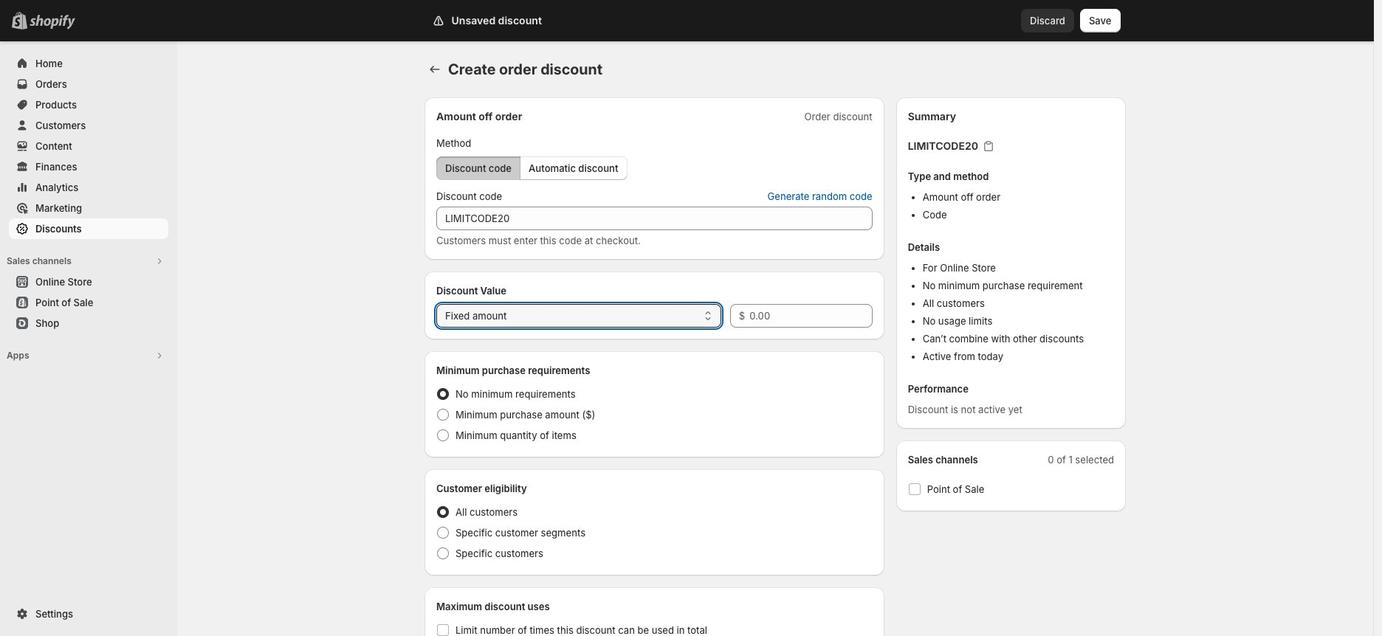 Task type: locate. For each thing, give the bounding box(es) containing it.
None text field
[[436, 207, 873, 230]]



Task type: vqa. For each thing, say whether or not it's contained in the screenshot.
Tuesday element
no



Task type: describe. For each thing, give the bounding box(es) containing it.
0.00 text field
[[750, 304, 873, 328]]

shopify image
[[30, 15, 75, 30]]



